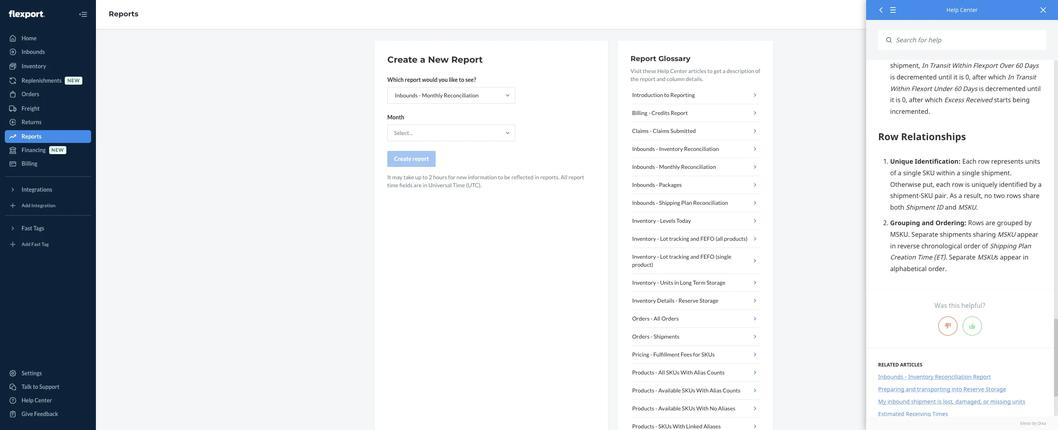 Task type: vqa. For each thing, say whether or not it's contained in the screenshot.
in to the middle
yes



Task type: describe. For each thing, give the bounding box(es) containing it.
fast tags
[[22, 225, 44, 232]]

like
[[449, 76, 458, 83]]

- for pricing - fulfillment fees for skus "button"
[[650, 351, 652, 358]]

add integration
[[22, 203, 56, 209]]

- for inbounds - shipping plan reconciliation button
[[656, 199, 658, 206]]

and up inbound at the right
[[906, 386, 916, 393]]

transporting
[[917, 386, 950, 393]]

fast inside dropdown button
[[22, 225, 32, 232]]

report inside the it may take up to 2 hours for new information to be reflected in reports. all report time fields are in universal time (utc).
[[569, 174, 584, 181]]

inventory - levels today button
[[631, 212, 761, 230]]

which
[[387, 76, 404, 83]]

- down 'which report would you like to see?'
[[419, 92, 421, 99]]

billing for billing - credits report
[[632, 110, 647, 116]]

products - all skus with alias counts button
[[631, 364, 761, 382]]

- for orders - all orders button
[[651, 315, 653, 322]]

all for products
[[658, 369, 665, 376]]

time
[[387, 182, 398, 189]]

inventory - levels today
[[632, 217, 691, 224]]

create report
[[394, 156, 429, 162]]

packages
[[659, 181, 682, 188]]

information
[[468, 174, 497, 181]]

create a new report
[[387, 54, 483, 65]]

- for orders - shipments button
[[651, 333, 653, 340]]

reconciliation up into
[[935, 373, 972, 381]]

details.
[[686, 76, 703, 82]]

inventory for inventory - lot tracking and fefo (all products)
[[632, 235, 656, 242]]

inventory for inventory - units in long term storage
[[632, 279, 656, 286]]

0 horizontal spatial inbounds - monthly reconciliation
[[395, 92, 479, 99]]

to right like at the top left
[[459, 76, 464, 83]]

inventory inside inbounds - inventory reconciliation button
[[659, 146, 683, 152]]

with inside button
[[673, 423, 685, 430]]

into
[[952, 386, 962, 393]]

glossary
[[658, 54, 690, 63]]

billing link
[[5, 157, 91, 170]]

products for products - skus with linked aliases
[[632, 423, 654, 430]]

report inside visit these help center articles to get a description of the report and column details.
[[640, 76, 655, 82]]

report glossary
[[631, 54, 690, 63]]

to left reporting
[[664, 92, 669, 98]]

was
[[935, 302, 947, 310]]

1 vertical spatial articles
[[900, 362, 922, 369]]

details
[[657, 297, 674, 304]]

with for products - available skus with no aliases
[[696, 405, 709, 412]]

add fast tag
[[22, 242, 49, 248]]

my
[[878, 398, 886, 406]]

description
[[727, 68, 754, 74]]

the
[[631, 76, 639, 82]]

create for create a new report
[[387, 54, 418, 65]]

monthly inside button
[[659, 163, 680, 170]]

inventory for inventory details - reserve storage
[[632, 297, 656, 304]]

skus inside button
[[658, 423, 672, 430]]

1 vertical spatial fast
[[31, 242, 41, 248]]

fast tags button
[[5, 222, 91, 235]]

inbounds link
[[5, 46, 91, 58]]

alias for products - all skus with alias counts
[[694, 369, 706, 376]]

0 vertical spatial storage
[[707, 279, 725, 286]]

give feedback button
[[5, 408, 91, 421]]

this
[[949, 302, 960, 310]]

integrations button
[[5, 183, 91, 196]]

inventory - lot tracking and fefo (single product) button
[[631, 248, 761, 274]]

to left 2
[[423, 174, 428, 181]]

inbounds - monthly reconciliation button
[[631, 158, 761, 176]]

shipping
[[659, 199, 680, 206]]

universal
[[428, 182, 452, 189]]

linked
[[686, 423, 702, 430]]

shipments
[[654, 333, 679, 340]]

with for products - all skus with alias counts
[[681, 369, 693, 376]]

levels
[[660, 217, 675, 224]]

- for inbounds - packages button
[[656, 181, 658, 188]]

0 vertical spatial in
[[535, 174, 539, 181]]

0 horizontal spatial reports
[[22, 133, 41, 140]]

inbounds - inventory reconciliation report
[[878, 373, 991, 381]]

skus for products - available skus with no aliases
[[682, 405, 695, 412]]

1 horizontal spatial reserve
[[964, 386, 984, 393]]

plan
[[681, 199, 692, 206]]

inbounds - packages
[[632, 181, 682, 188]]

skus for products - available skus with alias counts
[[682, 387, 695, 394]]

skus for products - all skus with alias counts
[[666, 369, 679, 376]]

is
[[938, 398, 942, 406]]

long
[[680, 279, 692, 286]]

settings
[[22, 370, 42, 377]]

missing
[[990, 398, 1011, 406]]

to right 'talk'
[[33, 384, 38, 391]]

tracking for (single
[[669, 253, 689, 260]]

would
[[422, 76, 437, 83]]

add for add integration
[[22, 203, 30, 209]]

0 horizontal spatial monthly
[[422, 92, 443, 99]]

report up or in the bottom of the page
[[973, 373, 991, 381]]

receiving
[[906, 411, 931, 418]]

settings link
[[5, 367, 91, 380]]

orders - shipments button
[[631, 328, 761, 346]]

month
[[387, 114, 404, 121]]

1 vertical spatial storage
[[700, 297, 719, 304]]

available for products - available skus with alias counts
[[658, 387, 681, 394]]

reflected
[[511, 174, 534, 181]]

report inside 'button'
[[413, 156, 429, 162]]

1 claims from the left
[[632, 128, 649, 134]]

estimated
[[878, 411, 904, 418]]

talk
[[22, 384, 32, 391]]

preparing
[[878, 386, 904, 393]]

to left be
[[498, 174, 503, 181]]

damaged,
[[955, 398, 982, 406]]

reconciliation down like at the top left
[[444, 92, 479, 99]]

0 vertical spatial help
[[947, 6, 959, 14]]

returns
[[22, 119, 42, 126]]

new inside the it may take up to 2 hours for new information to be reflected in reports. all report time fields are in universal time (utc).
[[457, 174, 467, 181]]

2
[[429, 174, 432, 181]]

credits
[[652, 110, 670, 116]]

available for products - available skus with no aliases
[[658, 405, 681, 412]]

was this helpful?
[[935, 302, 986, 310]]

articles inside visit these help center articles to get a description of the report and column details.
[[688, 68, 706, 74]]

product)
[[632, 261, 653, 268]]

products - all skus with alias counts
[[632, 369, 725, 376]]

- for claims - claims submitted button
[[650, 128, 652, 134]]

reporting
[[670, 92, 695, 98]]

units
[[1012, 398, 1025, 406]]

returns link
[[5, 116, 91, 129]]

and inside inventory - lot tracking and fefo (single product)
[[690, 253, 699, 260]]

which report would you like to see?
[[387, 76, 476, 83]]

see?
[[465, 76, 476, 83]]

0 horizontal spatial in
[[423, 182, 427, 189]]

- for inventory - lot tracking and fefo (all products) 'button'
[[657, 235, 659, 242]]

2 vertical spatial storage
[[986, 386, 1006, 393]]

time
[[453, 182, 465, 189]]

up
[[415, 174, 421, 181]]

introduction
[[632, 92, 663, 98]]

it may take up to 2 hours for new information to be reflected in reports. all report time fields are in universal time (utc).
[[387, 174, 584, 189]]

freight
[[22, 105, 40, 112]]

alias for products - available skus with alias counts
[[710, 387, 722, 394]]

support
[[39, 384, 59, 391]]

products for products - available skus with alias counts
[[632, 387, 654, 394]]

hours
[[433, 174, 447, 181]]

close navigation image
[[78, 10, 88, 19]]

give feedback
[[22, 411, 58, 418]]

reports.
[[540, 174, 560, 181]]

get
[[714, 68, 722, 74]]

inventory details - reserve storage
[[632, 297, 719, 304]]

inbounds down the related
[[878, 373, 903, 381]]

report left would
[[405, 76, 421, 83]]

inbounds down inbounds - packages
[[632, 199, 655, 206]]

financing
[[22, 147, 46, 154]]

lot for inventory - lot tracking and fefo (single product)
[[660, 253, 668, 260]]

inventory - units in long term storage button
[[631, 274, 761, 292]]

freight link
[[5, 102, 91, 115]]

- right details
[[676, 297, 678, 304]]

billing - credits report button
[[631, 104, 761, 122]]

products - skus with linked aliases button
[[631, 418, 761, 431]]

inventory - units in long term storage
[[632, 279, 725, 286]]

inventory - lot tracking and fefo (all products)
[[632, 235, 748, 242]]

fulfillment
[[653, 351, 680, 358]]

orders - all orders
[[632, 315, 679, 322]]

inbounds down which
[[395, 92, 418, 99]]

with for products - available skus with alias counts
[[696, 387, 709, 394]]

inbounds left "packages"
[[632, 181, 655, 188]]

orders - shipments
[[632, 333, 679, 340]]



Task type: locate. For each thing, give the bounding box(es) containing it.
inbounds - monthly reconciliation down 'which report would you like to see?'
[[395, 92, 479, 99]]

1 vertical spatial available
[[658, 405, 681, 412]]

center down talk to support
[[35, 397, 52, 404]]

claims - claims submitted button
[[631, 122, 761, 140]]

create up which
[[387, 54, 418, 65]]

add inside add fast tag link
[[22, 242, 30, 248]]

related articles
[[878, 362, 922, 369]]

reserve inside button
[[679, 297, 698, 304]]

- for the products - available skus with alias counts button on the bottom of page
[[655, 387, 657, 394]]

orders - all orders button
[[631, 310, 761, 328]]

skus
[[701, 351, 715, 358], [666, 369, 679, 376], [682, 387, 695, 394], [682, 405, 695, 412], [658, 423, 672, 430]]

all for orders
[[654, 315, 660, 322]]

products for products - available skus with no aliases
[[632, 405, 654, 412]]

report inside button
[[671, 110, 688, 116]]

reserve up damaged,
[[964, 386, 984, 393]]

report up see?
[[451, 54, 483, 65]]

0 vertical spatial alias
[[694, 369, 706, 376]]

1 vertical spatial monthly
[[659, 163, 680, 170]]

storage right term
[[707, 279, 725, 286]]

of
[[755, 68, 760, 74]]

with
[[681, 369, 693, 376], [696, 387, 709, 394], [696, 405, 709, 412], [673, 423, 685, 430]]

new up time
[[457, 174, 467, 181]]

for inside the it may take up to 2 hours for new information to be reflected in reports. all report time fields are in universal time (utc).
[[448, 174, 455, 181]]

flexport logo image
[[9, 10, 45, 18]]

- left shipments on the bottom right of the page
[[651, 333, 653, 340]]

- inside "button"
[[650, 351, 652, 358]]

column
[[667, 76, 685, 82]]

inbounds - inventory reconciliation
[[632, 146, 719, 152]]

0 vertical spatial available
[[658, 387, 681, 394]]

inbounds down home
[[22, 48, 45, 55]]

help center up search search field at the top right of the page
[[947, 6, 978, 14]]

4 products from the top
[[632, 423, 654, 430]]

center up column
[[670, 68, 687, 74]]

0 horizontal spatial reserve
[[679, 297, 698, 304]]

aliases inside the products - available skus with no aliases button
[[718, 405, 735, 412]]

inventory inside inventory link
[[22, 63, 46, 70]]

inventory - lot tracking and fefo (all products) button
[[631, 230, 761, 248]]

- down fulfillment
[[655, 369, 657, 376]]

fees
[[681, 351, 692, 358]]

1 horizontal spatial a
[[723, 68, 726, 74]]

1 fefo from the top
[[700, 235, 715, 242]]

inventory for inventory - levels today
[[632, 217, 656, 224]]

fefo left the (all
[[700, 235, 715, 242]]

products inside button
[[632, 423, 654, 430]]

0 horizontal spatial help center
[[22, 397, 52, 404]]

0 vertical spatial aliases
[[718, 405, 735, 412]]

billing down introduction
[[632, 110, 647, 116]]

1 horizontal spatial help
[[657, 68, 669, 74]]

products - available skus with alias counts button
[[631, 382, 761, 400]]

0 vertical spatial add
[[22, 203, 30, 209]]

add left integration
[[22, 203, 30, 209]]

2 horizontal spatial new
[[457, 174, 467, 181]]

help up give
[[22, 397, 33, 404]]

1 vertical spatial help center
[[22, 397, 52, 404]]

in left long
[[674, 279, 679, 286]]

inventory for inventory
[[22, 63, 46, 70]]

center inside visit these help center articles to get a description of the report and column details.
[[670, 68, 687, 74]]

1 vertical spatial reserve
[[964, 386, 984, 393]]

skus inside "button"
[[701, 351, 715, 358]]

tracking for (all
[[669, 235, 689, 242]]

1 products from the top
[[632, 369, 654, 376]]

1 horizontal spatial billing
[[632, 110, 647, 116]]

reconciliation down inbounds - inventory reconciliation button
[[681, 163, 716, 170]]

inventory inside inventory - units in long term storage button
[[632, 279, 656, 286]]

a right get
[[723, 68, 726, 74]]

1 horizontal spatial center
[[670, 68, 687, 74]]

2 vertical spatial center
[[35, 397, 52, 404]]

monthly up "packages"
[[659, 163, 680, 170]]

storage down term
[[700, 297, 719, 304]]

1 vertical spatial reports link
[[5, 130, 91, 143]]

inbounds up inbounds - packages
[[632, 163, 655, 170]]

reconciliation down inbounds - packages button
[[693, 199, 728, 206]]

reports link
[[109, 10, 138, 18], [5, 130, 91, 143]]

2 vertical spatial all
[[658, 369, 665, 376]]

inventory inside inventory - lot tracking and fefo (all products) 'button'
[[632, 235, 656, 242]]

create up 'may'
[[394, 156, 411, 162]]

1 lot from the top
[[660, 235, 668, 242]]

1 add from the top
[[22, 203, 30, 209]]

help inside visit these help center articles to get a description of the report and column details.
[[657, 68, 669, 74]]

1 vertical spatial billing
[[22, 160, 37, 167]]

1 vertical spatial lot
[[660, 253, 668, 260]]

fefo inside inventory - lot tracking and fefo (single product)
[[700, 253, 715, 260]]

inbounds - monthly reconciliation inside button
[[632, 163, 716, 170]]

1 vertical spatial in
[[423, 182, 427, 189]]

inbounds - monthly reconciliation down 'inbounds - inventory reconciliation'
[[632, 163, 716, 170]]

0 vertical spatial reports link
[[109, 10, 138, 18]]

add inside add integration "link"
[[22, 203, 30, 209]]

orders up pricing
[[632, 333, 650, 340]]

0 horizontal spatial articles
[[688, 68, 706, 74]]

create inside 'button'
[[394, 156, 411, 162]]

replenishments
[[22, 77, 62, 84]]

1 horizontal spatial reports
[[109, 10, 138, 18]]

orders for orders - all orders
[[632, 315, 650, 322]]

- down claims - claims submitted
[[656, 146, 658, 152]]

0 horizontal spatial a
[[420, 54, 425, 65]]

report down reporting
[[671, 110, 688, 116]]

inventory - lot tracking and fefo (single product)
[[632, 253, 731, 268]]

- for products - all skus with alias counts button
[[655, 369, 657, 376]]

available
[[658, 387, 681, 394], [658, 405, 681, 412]]

all right reports.
[[561, 174, 567, 181]]

inventory down inventory - levels today
[[632, 235, 656, 242]]

- for inbounds - monthly reconciliation button
[[656, 163, 658, 170]]

- up inbounds - packages
[[656, 163, 658, 170]]

a
[[420, 54, 425, 65], [723, 68, 726, 74]]

lot inside inventory - lot tracking and fefo (all products) 'button'
[[660, 235, 668, 242]]

- for inventory - units in long term storage button
[[657, 279, 659, 286]]

1 horizontal spatial in
[[535, 174, 539, 181]]

aliases inside products - skus with linked aliases button
[[704, 423, 721, 430]]

a inside visit these help center articles to get a description of the report and column details.
[[723, 68, 726, 74]]

lot
[[660, 235, 668, 242], [660, 253, 668, 260]]

are
[[414, 182, 422, 189]]

fefo for (single
[[700, 253, 715, 260]]

new
[[67, 78, 80, 84], [51, 147, 64, 153], [457, 174, 467, 181]]

a left 'new'
[[420, 54, 425, 65]]

0 horizontal spatial help
[[22, 397, 33, 404]]

skus up products - available skus with no aliases in the right of the page
[[682, 387, 695, 394]]

inventory down claims - claims submitted
[[659, 146, 683, 152]]

talk to support
[[22, 384, 59, 391]]

products
[[632, 369, 654, 376], [632, 387, 654, 394], [632, 405, 654, 412], [632, 423, 654, 430]]

fast left tags
[[22, 225, 32, 232]]

these
[[643, 68, 656, 74]]

1 vertical spatial all
[[654, 315, 660, 322]]

2 vertical spatial new
[[457, 174, 467, 181]]

0 horizontal spatial for
[[448, 174, 455, 181]]

articles right the related
[[900, 362, 922, 369]]

0 vertical spatial create
[[387, 54, 418, 65]]

lot inside inventory - lot tracking and fefo (single product)
[[660, 253, 668, 260]]

- up orders - shipments
[[651, 315, 653, 322]]

inventory down product)
[[632, 279, 656, 286]]

integrations
[[22, 186, 52, 193]]

all down fulfillment
[[658, 369, 665, 376]]

or
[[983, 398, 989, 406]]

2 available from the top
[[658, 405, 681, 412]]

orders up freight
[[22, 91, 39, 98]]

claims down credits
[[653, 128, 669, 134]]

products - skus with linked aliases
[[632, 423, 721, 430]]

1 vertical spatial counts
[[723, 387, 740, 394]]

- down products - all skus with alias counts
[[655, 387, 657, 394]]

introduction to reporting
[[632, 92, 695, 98]]

inventory up the replenishments
[[22, 63, 46, 70]]

2 horizontal spatial center
[[960, 6, 978, 14]]

1 vertical spatial new
[[51, 147, 64, 153]]

add down fast tags in the left bottom of the page
[[22, 242, 30, 248]]

new for financing
[[51, 147, 64, 153]]

0 vertical spatial lot
[[660, 235, 668, 242]]

0 horizontal spatial billing
[[22, 160, 37, 167]]

1 vertical spatial add
[[22, 242, 30, 248]]

- left "packages"
[[656, 181, 658, 188]]

help center up give feedback
[[22, 397, 52, 404]]

1 vertical spatial fefo
[[700, 253, 715, 260]]

integration
[[31, 203, 56, 209]]

2 horizontal spatial in
[[674, 279, 679, 286]]

inbounds down claims - claims submitted
[[632, 146, 655, 152]]

1 horizontal spatial for
[[693, 351, 700, 358]]

1 horizontal spatial articles
[[900, 362, 922, 369]]

counts for products - available skus with alias counts
[[723, 387, 740, 394]]

report
[[451, 54, 483, 65], [631, 54, 656, 63], [671, 110, 688, 116], [973, 373, 991, 381]]

products for products - all skus with alias counts
[[632, 369, 654, 376]]

billing down 'financing' at the left of page
[[22, 160, 37, 167]]

talk to support button
[[5, 381, 91, 394]]

0 vertical spatial center
[[960, 6, 978, 14]]

for right the fees
[[693, 351, 700, 358]]

counts for products - all skus with alias counts
[[707, 369, 725, 376]]

create for create report
[[394, 156, 411, 162]]

1 available from the top
[[658, 387, 681, 394]]

new up "billing" link
[[51, 147, 64, 153]]

- down related articles
[[905, 373, 907, 381]]

alias up no
[[710, 387, 722, 394]]

2 fefo from the top
[[700, 253, 715, 260]]

center up search search field at the top right of the page
[[960, 6, 978, 14]]

take
[[404, 174, 414, 181]]

products - available skus with alias counts
[[632, 387, 740, 394]]

aliases right linked
[[704, 423, 721, 430]]

no
[[710, 405, 717, 412]]

2 lot from the top
[[660, 253, 668, 260]]

2 tracking from the top
[[669, 253, 689, 260]]

pricing - fulfillment fees for skus
[[632, 351, 715, 358]]

- left shipping
[[656, 199, 658, 206]]

shipment
[[911, 398, 936, 406]]

reconciliation
[[444, 92, 479, 99], [684, 146, 719, 152], [681, 163, 716, 170], [693, 199, 728, 206], [935, 373, 972, 381]]

visit these help center articles to get a description of the report and column details.
[[631, 68, 760, 82]]

skus down pricing - fulfillment fees for skus
[[666, 369, 679, 376]]

inbounds - inventory reconciliation button
[[631, 140, 761, 158]]

inventory for inventory - lot tracking and fefo (single product)
[[632, 253, 656, 260]]

2 vertical spatial help
[[22, 397, 33, 404]]

1 horizontal spatial reports link
[[109, 10, 138, 18]]

0 vertical spatial for
[[448, 174, 455, 181]]

aliases
[[718, 405, 735, 412], [704, 423, 721, 430]]

report right reports.
[[569, 174, 584, 181]]

- for the products - available skus with no aliases button
[[655, 405, 657, 412]]

2 claims from the left
[[653, 128, 669, 134]]

- for products - skus with linked aliases button
[[655, 423, 657, 430]]

reconciliation down claims - claims submitted button
[[684, 146, 719, 152]]

inventory left "levels" on the right of page
[[632, 217, 656, 224]]

0 vertical spatial fast
[[22, 225, 32, 232]]

0 horizontal spatial alias
[[694, 369, 706, 376]]

(utc).
[[466, 182, 482, 189]]

inventory link
[[5, 60, 91, 73]]

orders up orders - shipments
[[632, 315, 650, 322]]

- down inventory - levels today
[[657, 235, 659, 242]]

add for add fast tag
[[22, 242, 30, 248]]

- left the units
[[657, 279, 659, 286]]

billing
[[632, 110, 647, 116], [22, 160, 37, 167]]

pricing - fulfillment fees for skus button
[[631, 346, 761, 364]]

2 horizontal spatial help
[[947, 6, 959, 14]]

1 vertical spatial center
[[670, 68, 687, 74]]

dixa
[[1038, 421, 1046, 426]]

tracking inside 'button'
[[669, 235, 689, 242]]

related
[[878, 362, 899, 369]]

inventory inside inventory - levels today button
[[632, 217, 656, 224]]

0 horizontal spatial claims
[[632, 128, 649, 134]]

1 vertical spatial create
[[394, 156, 411, 162]]

billing inside button
[[632, 110, 647, 116]]

help up search search field at the top right of the page
[[947, 6, 959, 14]]

0 vertical spatial inbounds - monthly reconciliation
[[395, 92, 479, 99]]

new for replenishments
[[67, 78, 80, 84]]

aliases right no
[[718, 405, 735, 412]]

0 vertical spatial billing
[[632, 110, 647, 116]]

inventory up product)
[[632, 253, 656, 260]]

in left reports.
[[535, 174, 539, 181]]

3 products from the top
[[632, 405, 654, 412]]

fields
[[399, 182, 413, 189]]

0 vertical spatial articles
[[688, 68, 706, 74]]

fefo for (all
[[700, 235, 715, 242]]

0 horizontal spatial reports link
[[5, 130, 91, 143]]

help down report glossary
[[657, 68, 669, 74]]

submitted
[[670, 128, 696, 134]]

create
[[387, 54, 418, 65], [394, 156, 411, 162]]

claims
[[632, 128, 649, 134], [653, 128, 669, 134]]

claims - claims submitted
[[632, 128, 696, 134]]

1 horizontal spatial monthly
[[659, 163, 680, 170]]

be
[[504, 174, 510, 181]]

fefo
[[700, 235, 715, 242], [700, 253, 715, 260]]

and inside 'button'
[[690, 235, 699, 242]]

helpful?
[[961, 302, 986, 310]]

- for billing - credits report button on the top
[[649, 110, 651, 116]]

alias down pricing - fulfillment fees for skus "button"
[[694, 369, 706, 376]]

1 vertical spatial alias
[[710, 387, 722, 394]]

tracking inside inventory - lot tracking and fefo (single product)
[[669, 253, 689, 260]]

monthly
[[422, 92, 443, 99], [659, 163, 680, 170]]

storage
[[707, 279, 725, 286], [700, 297, 719, 304], [986, 386, 1006, 393]]

- down products - available skus with no aliases in the right of the page
[[655, 423, 657, 430]]

0 vertical spatial counts
[[707, 369, 725, 376]]

elevio by dixa
[[1020, 421, 1046, 426]]

for up time
[[448, 174, 455, 181]]

for inside "button"
[[693, 351, 700, 358]]

skus down orders - shipments button
[[701, 351, 715, 358]]

0 vertical spatial all
[[561, 174, 567, 181]]

skus up products - skus with linked aliases button
[[682, 405, 695, 412]]

elevio by dixa link
[[878, 421, 1046, 427]]

2 products from the top
[[632, 387, 654, 394]]

articles up details.
[[688, 68, 706, 74]]

claims down "billing - credits report" on the right of page
[[632, 128, 649, 134]]

0 vertical spatial reports
[[109, 10, 138, 18]]

- for inventory - lot tracking and fefo (single product) button
[[657, 253, 659, 260]]

- inside 'button'
[[657, 235, 659, 242]]

inventory inside inventory - lot tracking and fefo (single product)
[[632, 253, 656, 260]]

with down products - all skus with alias counts button
[[696, 387, 709, 394]]

introduction to reporting button
[[631, 86, 761, 104]]

tag
[[41, 242, 49, 248]]

fast left tag
[[31, 242, 41, 248]]

alias inside the products - available skus with alias counts button
[[710, 387, 722, 394]]

1 vertical spatial for
[[693, 351, 700, 358]]

1 horizontal spatial alias
[[710, 387, 722, 394]]

to inside visit these help center articles to get a description of the report and column details.
[[707, 68, 713, 74]]

reserve down long
[[679, 297, 698, 304]]

and down inventory - levels today button
[[690, 235, 699, 242]]

monthly down 'which report would you like to see?'
[[422, 92, 443, 99]]

orders up shipments on the bottom right of the page
[[661, 315, 679, 322]]

1 vertical spatial a
[[723, 68, 726, 74]]

lot for inventory - lot tracking and fefo (all products)
[[660, 235, 668, 242]]

add integration link
[[5, 199, 91, 212]]

fefo inside 'button'
[[700, 235, 715, 242]]

lot up the units
[[660, 253, 668, 260]]

0 horizontal spatial center
[[35, 397, 52, 404]]

0 vertical spatial reserve
[[679, 297, 698, 304]]

0 vertical spatial monthly
[[422, 92, 443, 99]]

center
[[960, 6, 978, 14], [670, 68, 687, 74], [35, 397, 52, 404]]

1 vertical spatial reports
[[22, 133, 41, 140]]

- down "billing - credits report" on the right of page
[[650, 128, 652, 134]]

- for inventory - levels today button
[[657, 217, 659, 224]]

products - available skus with no aliases button
[[631, 400, 761, 418]]

orders for orders - shipments
[[632, 333, 650, 340]]

and inside visit these help center articles to get a description of the report and column details.
[[657, 76, 666, 82]]

inventory details - reserve storage button
[[631, 292, 761, 310]]

alias inside products - all skus with alias counts button
[[694, 369, 706, 376]]

0 vertical spatial help center
[[947, 6, 978, 14]]

in inside button
[[674, 279, 679, 286]]

1 horizontal spatial claims
[[653, 128, 669, 134]]

inventory inside inventory details - reserve storage button
[[632, 297, 656, 304]]

fast
[[22, 225, 32, 232], [31, 242, 41, 248]]

reserve
[[679, 297, 698, 304], [964, 386, 984, 393]]

in
[[535, 174, 539, 181], [423, 182, 427, 189], [674, 279, 679, 286]]

-
[[419, 92, 421, 99], [649, 110, 651, 116], [650, 128, 652, 134], [656, 146, 658, 152], [656, 163, 658, 170], [656, 181, 658, 188], [656, 199, 658, 206], [657, 217, 659, 224], [657, 235, 659, 242], [657, 253, 659, 260], [657, 279, 659, 286], [676, 297, 678, 304], [651, 315, 653, 322], [651, 333, 653, 340], [650, 351, 652, 358], [655, 369, 657, 376], [905, 373, 907, 381], [655, 387, 657, 394], [655, 405, 657, 412], [655, 423, 657, 430]]

2 add from the top
[[22, 242, 30, 248]]

0 vertical spatial fefo
[[700, 235, 715, 242]]

1 vertical spatial aliases
[[704, 423, 721, 430]]

and left column
[[657, 76, 666, 82]]

estimated receiving times
[[878, 411, 948, 418]]

- for inbounds - inventory reconciliation button
[[656, 146, 658, 152]]

new
[[428, 54, 449, 65]]

all inside the it may take up to 2 hours for new information to be reflected in reports. all report time fields are in universal time (utc).
[[561, 174, 567, 181]]

orders for orders
[[22, 91, 39, 98]]

1 tracking from the top
[[669, 235, 689, 242]]

1 vertical spatial tracking
[[669, 253, 689, 260]]

feedback
[[34, 411, 58, 418]]

inbounds - shipping plan reconciliation
[[632, 199, 728, 206]]

billing for billing
[[22, 160, 37, 167]]

(single
[[716, 253, 731, 260]]

pricing
[[632, 351, 649, 358]]

1 vertical spatial inbounds - monthly reconciliation
[[632, 163, 716, 170]]

to left get
[[707, 68, 713, 74]]

1 horizontal spatial inbounds - monthly reconciliation
[[632, 163, 716, 170]]

with down the fees
[[681, 369, 693, 376]]

add
[[22, 203, 30, 209], [22, 242, 30, 248]]

- left credits
[[649, 110, 651, 116]]

0 horizontal spatial new
[[51, 147, 64, 153]]

1 horizontal spatial new
[[67, 78, 80, 84]]

with left linked
[[673, 423, 685, 430]]

2 vertical spatial in
[[674, 279, 679, 286]]

1 vertical spatial help
[[657, 68, 669, 74]]

- inside inventory - lot tracking and fefo (single product)
[[657, 253, 659, 260]]

visit
[[631, 68, 642, 74]]

1 horizontal spatial help center
[[947, 6, 978, 14]]

- up products - skus with linked aliases
[[655, 405, 657, 412]]

report down these
[[640, 76, 655, 82]]

0 vertical spatial tracking
[[669, 235, 689, 242]]

0 vertical spatial new
[[67, 78, 80, 84]]

inventory up transporting
[[908, 373, 934, 381]]

add fast tag link
[[5, 238, 91, 251]]

all
[[561, 174, 567, 181], [654, 315, 660, 322], [658, 369, 665, 376]]

Search search field
[[892, 30, 1046, 50]]

0 vertical spatial a
[[420, 54, 425, 65]]

report up these
[[631, 54, 656, 63]]



